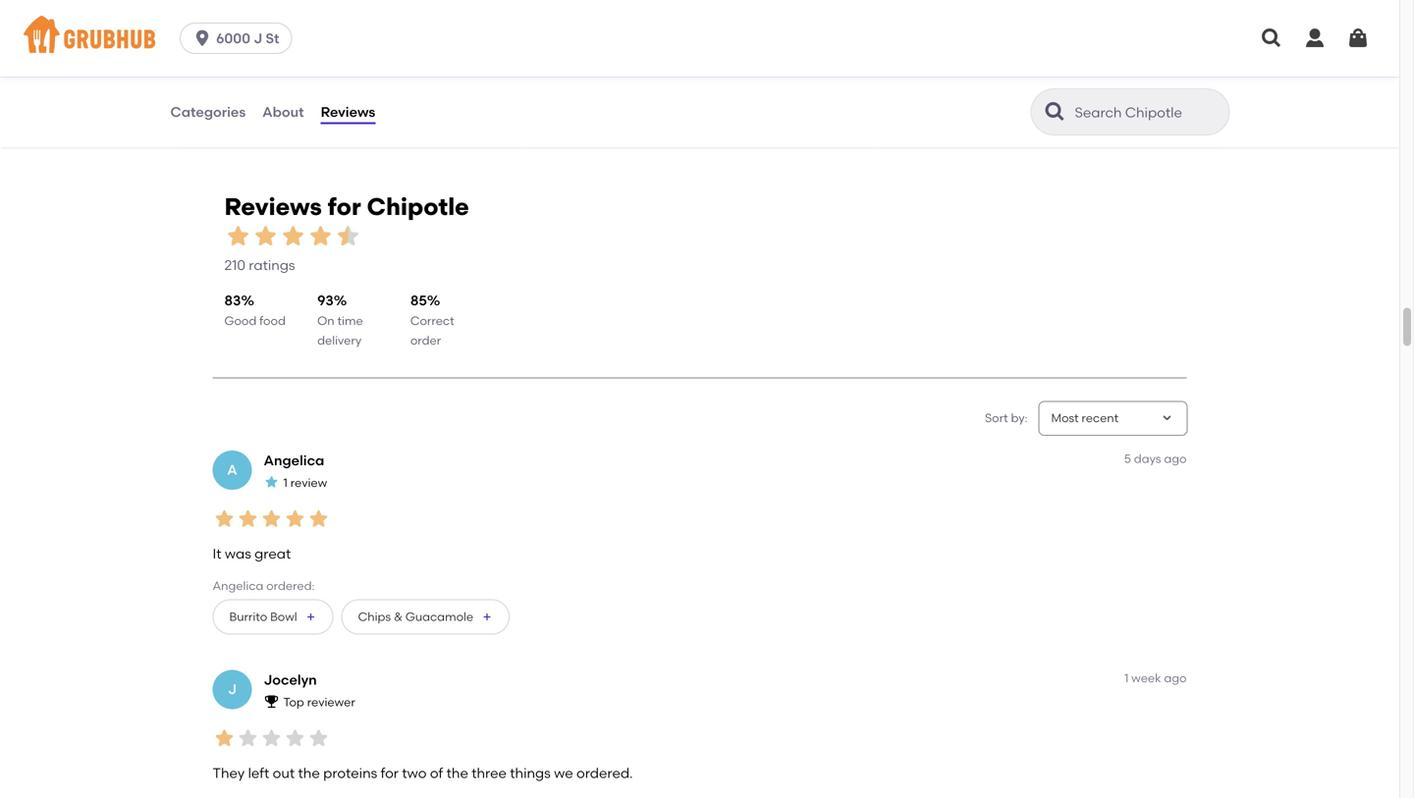 Task type: vqa. For each thing, say whether or not it's contained in the screenshot.


Task type: locate. For each thing, give the bounding box(es) containing it.
10–20 inside 10–20 min 1.26 mi
[[549, 68, 581, 82]]

angelica for angelica
[[264, 452, 324, 469]]

angelica
[[264, 452, 324, 469], [213, 579, 264, 593]]

great
[[255, 545, 291, 562]]

0 horizontal spatial svg image
[[1260, 27, 1284, 50]]

5–15 min 2.10 mi
[[900, 68, 949, 99]]

2 mi from the left
[[573, 85, 588, 99]]

ratings for 202 ratings
[[1155, 89, 1202, 106]]

1.26
[[549, 85, 570, 99]]

10–20 min 2.47 mi
[[198, 68, 254, 99]]

1 left review
[[283, 476, 288, 490]]

ratings right 202
[[1155, 89, 1202, 106]]

jocelyn
[[264, 672, 317, 688]]

search icon image
[[1044, 100, 1067, 124]]

ago right days
[[1164, 452, 1187, 466]]

min for 10–20 min 2.47 mi
[[233, 68, 254, 82]]

plus icon image
[[305, 611, 317, 623], [481, 611, 493, 623]]

10–20
[[198, 68, 230, 82], [549, 68, 581, 82]]

210
[[224, 257, 246, 274]]

0 horizontal spatial plus icon image
[[305, 611, 317, 623]]

mi right "2.10"
[[924, 85, 939, 99]]

days
[[1134, 452, 1161, 466]]

most recent
[[1051, 411, 1119, 425]]

10–20 for 2.47
[[198, 68, 230, 82]]

2 plus icon image from the left
[[481, 611, 493, 623]]

min inside 10–20 min 1.26 mi
[[584, 68, 605, 82]]

ago right "week" in the right bottom of the page
[[1164, 671, 1187, 685]]

three
[[472, 765, 507, 782]]

1 the from the left
[[298, 765, 320, 782]]

j inside button
[[254, 30, 262, 47]]

star icon image
[[421, 67, 437, 83], [437, 67, 453, 83], [453, 67, 468, 83], [468, 67, 484, 83], [484, 67, 500, 83], [484, 67, 500, 83], [772, 67, 788, 83], [788, 67, 804, 83], [804, 67, 819, 83], [819, 67, 835, 83], [835, 67, 851, 83], [835, 67, 851, 83], [1123, 67, 1139, 83], [1139, 67, 1155, 83], [1155, 67, 1170, 83], [1170, 67, 1186, 83], [1186, 67, 1202, 83], [1186, 67, 1202, 83], [224, 223, 252, 250], [252, 223, 279, 250], [279, 223, 307, 250], [307, 223, 334, 250], [334, 223, 362, 250], [334, 223, 362, 250], [264, 475, 279, 490], [213, 507, 236, 531], [236, 507, 260, 531], [260, 507, 283, 531], [283, 507, 307, 531], [307, 507, 331, 531], [213, 727, 236, 750], [236, 727, 260, 750], [260, 727, 283, 750], [283, 727, 307, 750], [307, 727, 331, 750]]

two
[[402, 765, 427, 782]]

guacamole
[[406, 610, 474, 624]]

ratings right 210
[[249, 257, 295, 274]]

chips & guacamole button
[[341, 600, 510, 635]]

0 vertical spatial angelica
[[264, 452, 324, 469]]

the right of
[[447, 765, 468, 782]]

0 horizontal spatial for
[[328, 193, 361, 221]]

trophy icon image
[[264, 694, 279, 710]]

1 min from the left
[[233, 68, 254, 82]]

3 mi from the left
[[924, 85, 939, 99]]

ordered:
[[266, 579, 315, 593]]

1 horizontal spatial for
[[381, 765, 399, 782]]

mi inside 10–20 min 1.26 mi
[[573, 85, 588, 99]]

reviews
[[321, 103, 375, 120], [224, 193, 322, 221]]

1 plus icon image from the left
[[305, 611, 317, 623]]

1 horizontal spatial svg image
[[1347, 27, 1370, 50]]

0 horizontal spatial mi
[[224, 85, 238, 99]]

reviewer
[[307, 695, 355, 710]]

Search Chipotle search field
[[1073, 103, 1223, 122]]

sort
[[985, 411, 1008, 425]]

85
[[410, 292, 427, 309]]

1 horizontal spatial plus icon image
[[481, 611, 493, 623]]

categories button
[[169, 77, 247, 147]]

1 10–20 from the left
[[198, 68, 230, 82]]

mi right '1.26'
[[573, 85, 588, 99]]

10–20 up '1.26'
[[549, 68, 581, 82]]

0 horizontal spatial ratings
[[249, 257, 295, 274]]

1 horizontal spatial mi
[[573, 85, 588, 99]]

1 vertical spatial 1
[[1125, 671, 1129, 685]]

10–20 up 2.47
[[198, 68, 230, 82]]

0 vertical spatial j
[[254, 30, 262, 47]]

time
[[337, 314, 363, 328]]

plus icon image inside burrito bowl button
[[305, 611, 317, 623]]

0 vertical spatial ago
[[1164, 452, 1187, 466]]

210 ratings
[[224, 257, 295, 274]]

2 horizontal spatial mi
[[924, 85, 939, 99]]

1 horizontal spatial ratings
[[1155, 89, 1202, 106]]

j
[[254, 30, 262, 47], [228, 681, 237, 698]]

top
[[283, 695, 304, 710]]

they
[[213, 765, 245, 782]]

mi inside 10–20 min 2.47 mi
[[224, 85, 238, 99]]

angelica for angelica ordered:
[[213, 579, 264, 593]]

0 vertical spatial reviews
[[321, 103, 375, 120]]

1 horizontal spatial min
[[584, 68, 605, 82]]

0 vertical spatial ratings
[[1155, 89, 1202, 106]]

mi for 2.10
[[924, 85, 939, 99]]

0 horizontal spatial 10–20
[[198, 68, 230, 82]]

min inside "5–15 min 2.10 mi"
[[927, 68, 949, 82]]

ratings for 210 ratings
[[249, 257, 295, 274]]

0 horizontal spatial j
[[228, 681, 237, 698]]

mi right 2.47
[[224, 85, 238, 99]]

1 ago from the top
[[1164, 452, 1187, 466]]

about button
[[261, 77, 305, 147]]

1 vertical spatial for
[[381, 765, 399, 782]]

10–20 for 1.26
[[549, 68, 581, 82]]

the
[[298, 765, 320, 782], [447, 765, 468, 782]]

2 min from the left
[[584, 68, 605, 82]]

ratings
[[1155, 89, 1202, 106], [249, 257, 295, 274]]

chipotle
[[367, 193, 469, 221]]

for left two
[[381, 765, 399, 782]]

1 week ago
[[1125, 671, 1187, 685]]

Sort by: field
[[1051, 410, 1119, 427]]

202 ratings
[[1128, 89, 1202, 106]]

angelica ordered:
[[213, 579, 315, 593]]

on
[[317, 314, 335, 328]]

1 horizontal spatial 10–20
[[549, 68, 581, 82]]

1 horizontal spatial j
[[254, 30, 262, 47]]

ago
[[1164, 452, 1187, 466], [1164, 671, 1187, 685]]

out
[[273, 765, 295, 782]]

by:
[[1011, 411, 1028, 425]]

1
[[283, 476, 288, 490], [1125, 671, 1129, 685]]

6000 j st button
[[180, 23, 300, 54]]

83 good food
[[224, 292, 286, 328]]

angelica up 1 review at the left of page
[[264, 452, 324, 469]]

for
[[328, 193, 361, 221], [381, 765, 399, 782]]

for left chipotle
[[328, 193, 361, 221]]

2 ago from the top
[[1164, 671, 1187, 685]]

93
[[317, 292, 334, 309]]

plus icon image right guacamole
[[481, 611, 493, 623]]

of
[[430, 765, 443, 782]]

93 on time delivery
[[317, 292, 363, 348]]

min
[[233, 68, 254, 82], [584, 68, 605, 82], [927, 68, 949, 82]]

reviews inside button
[[321, 103, 375, 120]]

2 10–20 from the left
[[549, 68, 581, 82]]

reviews button
[[320, 77, 376, 147]]

plus icon image inside chips & guacamole button
[[481, 611, 493, 623]]

1 horizontal spatial 1
[[1125, 671, 1129, 685]]

order
[[410, 334, 441, 348]]

reviews right about
[[321, 103, 375, 120]]

0 vertical spatial 1
[[283, 476, 288, 490]]

st
[[266, 30, 279, 47]]

5
[[1124, 452, 1131, 466]]

1 horizontal spatial the
[[447, 765, 468, 782]]

0 horizontal spatial svg image
[[193, 28, 212, 48]]

svg image
[[1260, 27, 1284, 50], [1347, 27, 1370, 50]]

mi
[[224, 85, 238, 99], [573, 85, 588, 99], [924, 85, 939, 99]]

5 days ago
[[1124, 452, 1187, 466]]

83
[[224, 292, 241, 309]]

j left trophy icon
[[228, 681, 237, 698]]

mi inside "5–15 min 2.10 mi"
[[924, 85, 939, 99]]

0 horizontal spatial 1
[[283, 476, 288, 490]]

1 vertical spatial j
[[228, 681, 237, 698]]

j left st
[[254, 30, 262, 47]]

svg image
[[1303, 27, 1327, 50], [193, 28, 212, 48]]

1 left "week" in the right bottom of the page
[[1125, 671, 1129, 685]]

correct
[[410, 314, 454, 328]]

it was great
[[213, 545, 291, 562]]

1 mi from the left
[[224, 85, 238, 99]]

subscription pass image
[[198, 43, 218, 59]]

plus icon image right bowl
[[305, 611, 317, 623]]

1 vertical spatial ratings
[[249, 257, 295, 274]]

1 vertical spatial angelica
[[213, 579, 264, 593]]

6000
[[216, 30, 250, 47]]

reviews up "210 ratings"
[[224, 193, 322, 221]]

1 for 1 week ago
[[1125, 671, 1129, 685]]

the right out
[[298, 765, 320, 782]]

2 horizontal spatial min
[[927, 68, 949, 82]]

0 horizontal spatial min
[[233, 68, 254, 82]]

1 vertical spatial reviews
[[224, 193, 322, 221]]

2 svg image from the left
[[1347, 27, 1370, 50]]

angelica up "burrito" on the left bottom of the page
[[213, 579, 264, 593]]

3 min from the left
[[927, 68, 949, 82]]

min inside 10–20 min 2.47 mi
[[233, 68, 254, 82]]

1 vertical spatial ago
[[1164, 671, 1187, 685]]

0 horizontal spatial the
[[298, 765, 320, 782]]

10–20 inside 10–20 min 2.47 mi
[[198, 68, 230, 82]]

5–15
[[900, 68, 925, 82]]

wedashii link
[[198, 16, 500, 38]]



Task type: describe. For each thing, give the bounding box(es) containing it.
6000 j st
[[216, 30, 279, 47]]

chips
[[358, 610, 391, 624]]

ordered.
[[577, 765, 633, 782]]

burrito bowl
[[229, 610, 297, 624]]

sushi
[[226, 43, 255, 57]]

most
[[1051, 411, 1079, 425]]

sort by:
[[985, 411, 1028, 425]]

85 correct order
[[410, 292, 454, 348]]

a
[[227, 462, 237, 479]]

was
[[225, 545, 251, 562]]

1 svg image from the left
[[1260, 27, 1284, 50]]

they left out the proteins for two of the three things we ordered.
[[213, 765, 633, 782]]

1 horizontal spatial svg image
[[1303, 27, 1327, 50]]

wedashii
[[198, 18, 273, 37]]

mi for 1.26
[[573, 85, 588, 99]]

ago for they left out the proteins for two of the three things we ordered.
[[1164, 671, 1187, 685]]

reviews for reviews for chipotle
[[224, 193, 322, 221]]

mi for 2.47
[[224, 85, 238, 99]]

about
[[262, 103, 304, 120]]

things
[[510, 765, 551, 782]]

202
[[1128, 89, 1152, 106]]

2 the from the left
[[447, 765, 468, 782]]

delivery
[[317, 334, 362, 348]]

bowl
[[270, 610, 297, 624]]

1 for 1 review
[[283, 476, 288, 490]]

week
[[1132, 671, 1161, 685]]

top reviewer
[[283, 695, 355, 710]]

caret down icon image
[[1160, 411, 1175, 426]]

plus icon image for chips & guacamole
[[481, 611, 493, 623]]

burrito bowl button
[[213, 600, 334, 635]]

main navigation navigation
[[0, 0, 1400, 77]]

0 vertical spatial for
[[328, 193, 361, 221]]

2.47
[[198, 85, 220, 99]]

categories
[[170, 103, 246, 120]]

food
[[259, 314, 286, 328]]

1 review
[[283, 476, 327, 490]]

chips & guacamole
[[358, 610, 474, 624]]

reviews for reviews
[[321, 103, 375, 120]]

2.10
[[900, 85, 921, 99]]

reviews for chipotle
[[224, 193, 469, 221]]

ago for it was great
[[1164, 452, 1187, 466]]

svg image inside 6000 j st button
[[193, 28, 212, 48]]

10–20 min 1.26 mi
[[549, 68, 605, 99]]

min for 10–20 min 1.26 mi
[[584, 68, 605, 82]]

plus icon image for burrito bowl
[[305, 611, 317, 623]]

we
[[554, 765, 573, 782]]

it
[[213, 545, 222, 562]]

left
[[248, 765, 269, 782]]

min for 5–15 min 2.10 mi
[[927, 68, 949, 82]]

review
[[290, 476, 327, 490]]

proteins
[[323, 765, 377, 782]]

good
[[224, 314, 257, 328]]

recent
[[1082, 411, 1119, 425]]

&
[[394, 610, 403, 624]]

burrito
[[229, 610, 267, 624]]



